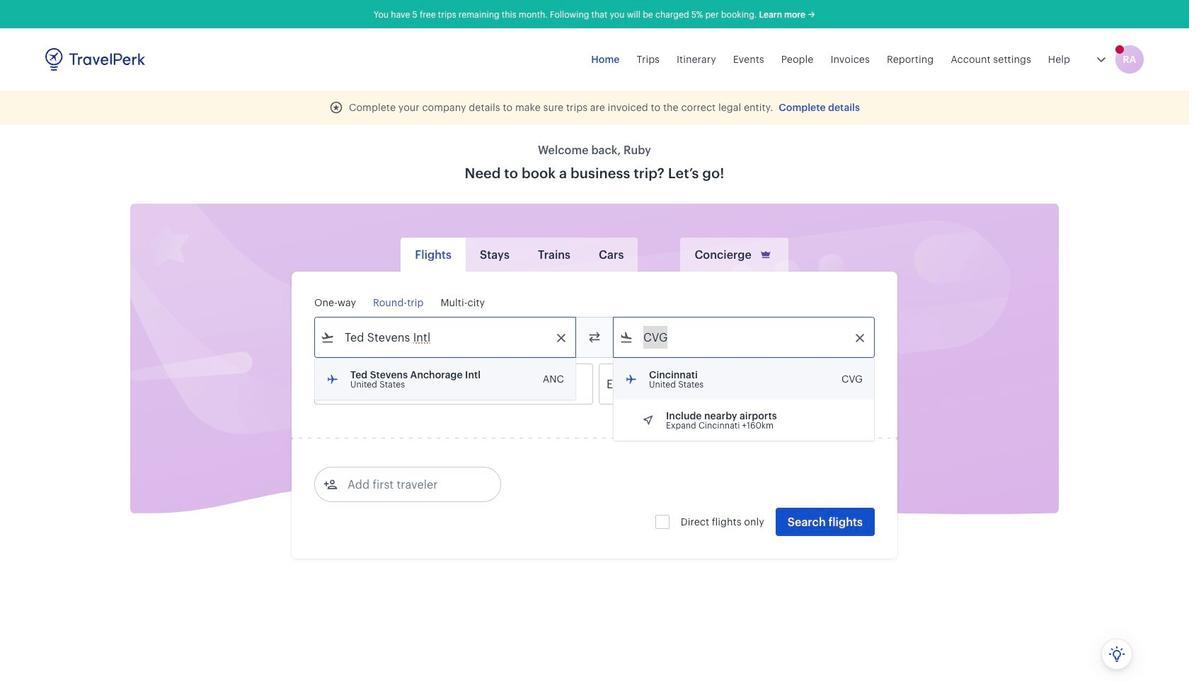 Task type: describe. For each thing, give the bounding box(es) containing it.
From search field
[[335, 326, 557, 349]]

Return text field
[[419, 365, 492, 404]]

Add first traveler search field
[[338, 474, 485, 496]]

Depart text field
[[335, 365, 408, 404]]



Task type: locate. For each thing, give the bounding box(es) containing it.
To search field
[[633, 326, 856, 349]]



